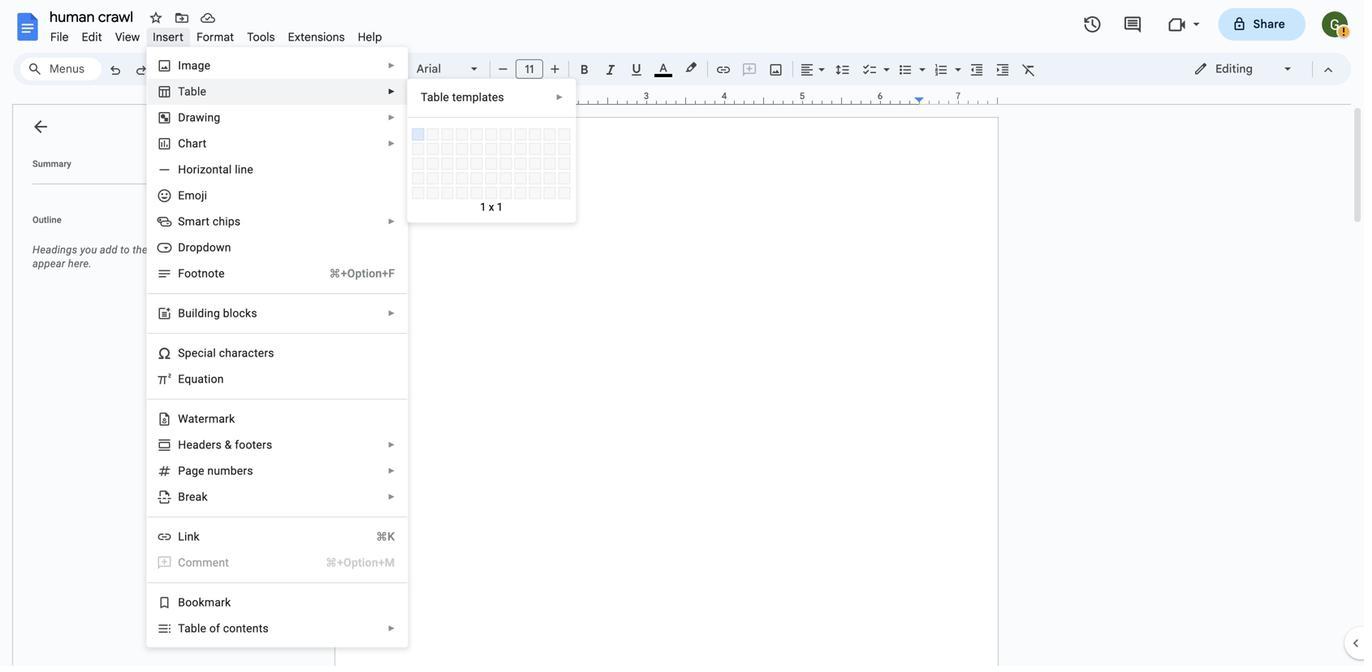 Task type: vqa. For each thing, say whether or not it's contained in the screenshot.
Insert Image
yes



Task type: describe. For each thing, give the bounding box(es) containing it.
footers
[[235, 438, 272, 452]]

building blocks u element
[[178, 307, 262, 320]]

smart
[[178, 215, 210, 228]]

s
[[263, 622, 269, 635]]

r
[[193, 163, 197, 176]]

c
[[198, 346, 204, 360]]

drawing d element
[[178, 111, 225, 124]]

spe
[[178, 346, 198, 360]]

menu containing i
[[136, 0, 408, 647]]

emoji
[[178, 189, 207, 202]]

b ookmark
[[178, 596, 231, 609]]

b u ilding blocks
[[178, 307, 257, 320]]

izontal
[[197, 163, 232, 176]]

main toolbar
[[101, 0, 1042, 424]]

content
[[223, 622, 263, 635]]

editing
[[1216, 62, 1253, 76]]

t
[[178, 85, 184, 98]]

file menu item
[[44, 28, 75, 47]]

⌘+option+m element
[[306, 555, 395, 571]]

you
[[80, 244, 97, 256]]

l ink
[[178, 530, 200, 543]]

to
[[120, 244, 130, 256]]

k
[[202, 490, 208, 504]]

watermark
[[178, 412, 235, 426]]

‪1 x 1‬
[[480, 201, 503, 214]]

table templates menu
[[407, 79, 704, 420]]

&
[[225, 438, 232, 452]]

‪1
[[480, 201, 486, 214]]

table of content s
[[178, 622, 269, 635]]

d
[[178, 111, 186, 124]]

blocks
[[223, 307, 257, 320]]

foot n ote
[[178, 267, 225, 280]]

add
[[100, 244, 118, 256]]

headers & footers h element
[[178, 438, 277, 452]]

► inside table templates menu
[[556, 93, 564, 102]]

right margin image
[[915, 92, 997, 104]]

here.
[[68, 257, 92, 270]]

format
[[197, 30, 234, 44]]

will
[[201, 244, 217, 256]]

‪1 x 1‬ menu item
[[408, 124, 704, 420]]

table templates semicolon element
[[421, 91, 509, 104]]

share button
[[1219, 8, 1306, 41]]

Menus field
[[20, 58, 102, 80]]

Star checkbox
[[145, 6, 167, 29]]

edit menu item
[[75, 28, 109, 47]]

mode and view toolbar
[[1182, 53, 1342, 85]]

brea
[[178, 490, 202, 504]]

the
[[133, 244, 148, 256]]

Font size field
[[516, 59, 550, 80]]

tools menu item
[[241, 28, 282, 47]]

numbers
[[207, 464, 253, 478]]

Font size text field
[[517, 59, 543, 79]]

⌘k element
[[357, 529, 395, 545]]

summary heading
[[32, 158, 71, 171]]

insert
[[153, 30, 184, 44]]

link l element
[[178, 530, 205, 543]]

arial
[[417, 62, 441, 76]]

smart chips z element
[[178, 215, 246, 228]]

watermark j element
[[178, 412, 240, 426]]

ho
[[178, 163, 193, 176]]

quation
[[185, 372, 224, 386]]

outline
[[32, 215, 61, 225]]

chart q element
[[178, 137, 212, 150]]

format menu item
[[190, 28, 241, 47]]

break k element
[[178, 490, 213, 504]]

► for e numbers
[[388, 466, 396, 476]]

l
[[178, 530, 184, 543]]

tools
[[247, 30, 275, 44]]

pa
[[178, 464, 192, 478]]

file
[[50, 30, 69, 44]]

⌘k
[[376, 530, 395, 543]]

special characters c element
[[178, 346, 279, 360]]

b for ookmark
[[178, 596, 185, 609]]

comment m element
[[178, 556, 234, 569]]

i mage
[[178, 59, 211, 72]]

t able
[[178, 85, 206, 98]]

left margin image
[[335, 92, 418, 104]]

g
[[192, 464, 198, 478]]

⌘+option+m
[[326, 556, 395, 569]]

smart chips
[[178, 215, 241, 228]]

h eaders & footers
[[178, 438, 272, 452]]

characters
[[219, 346, 274, 360]]

insert image image
[[767, 58, 786, 80]]

e
[[178, 372, 185, 386]]

ookmark
[[185, 596, 231, 609]]

view menu item
[[109, 28, 146, 47]]

of
[[209, 622, 220, 635]]



Task type: locate. For each thing, give the bounding box(es) containing it.
headings
[[32, 244, 77, 256]]

ote
[[208, 267, 225, 280]]

h
[[178, 438, 186, 452]]

► for ilding blocks
[[388, 309, 396, 318]]

► for t able
[[388, 87, 396, 96]]

ial
[[204, 346, 216, 360]]

footnote n element
[[178, 267, 230, 280]]

headings you add to the document will appear here.
[[32, 244, 217, 270]]

brea k
[[178, 490, 208, 504]]

1 horizontal spatial table
[[421, 91, 449, 104]]

dropdown
[[178, 241, 231, 254]]

ho r izontal line
[[178, 163, 253, 176]]

dropdown 6 element
[[178, 241, 236, 254]]

rawing
[[186, 111, 221, 124]]

text color image
[[655, 58, 673, 77]]

ilding
[[192, 307, 220, 320]]

b
[[178, 307, 185, 320], [178, 596, 185, 609]]

menu bar
[[44, 21, 389, 48]]

eaders
[[186, 438, 222, 452]]

table of contents s element
[[178, 622, 274, 635]]

menu bar banner
[[0, 0, 1365, 666]]

► for brea k
[[388, 492, 396, 502]]

table left of
[[178, 622, 206, 635]]

x
[[489, 201, 494, 214]]

editing button
[[1183, 57, 1305, 81]]

► for i mage
[[388, 61, 396, 70]]

ink
[[184, 530, 200, 543]]

view
[[115, 30, 140, 44]]

menu bar containing file
[[44, 21, 389, 48]]

n
[[202, 267, 208, 280]]

page numbers g element
[[178, 464, 258, 478]]

pa g e numbers
[[178, 464, 253, 478]]

co m ment
[[178, 556, 229, 569]]

b left ilding
[[178, 307, 185, 320]]

ment
[[202, 556, 229, 569]]

menu
[[136, 0, 408, 647]]

extensions
[[288, 30, 345, 44]]

emoji 7 element
[[178, 189, 212, 202]]

line
[[235, 163, 253, 176]]

appear
[[32, 257, 65, 270]]

► for h eaders & footers
[[388, 440, 396, 450]]

1 b from the top
[[178, 307, 185, 320]]

⌘+option+f
[[329, 267, 395, 280]]

table
[[421, 91, 449, 104], [178, 622, 206, 635]]

line & paragraph spacing image
[[834, 58, 852, 80]]

edit
[[82, 30, 102, 44]]

0 vertical spatial table
[[421, 91, 449, 104]]

chips
[[213, 215, 241, 228]]

outline heading
[[13, 214, 234, 236]]

menu item
[[157, 555, 395, 571]]

►
[[388, 61, 396, 70], [388, 87, 396, 96], [556, 93, 564, 102], [388, 113, 396, 122], [388, 139, 396, 148], [388, 217, 396, 226], [388, 309, 396, 318], [388, 440, 396, 450], [388, 466, 396, 476], [388, 492, 396, 502], [388, 624, 396, 633]]

menu bar inside menu bar banner
[[44, 21, 389, 48]]

table templates
[[421, 91, 504, 104]]

menu item containing co
[[157, 555, 395, 571]]

horizontal line r element
[[178, 163, 258, 176]]

Rename text field
[[44, 6, 143, 26]]

templates
[[452, 91, 504, 104]]

i
[[178, 59, 181, 72]]

able
[[184, 85, 206, 98]]

summary
[[32, 159, 71, 169]]

e
[[198, 464, 204, 478]]

b for u
[[178, 307, 185, 320]]

chart
[[178, 137, 207, 150]]

help
[[358, 30, 382, 44]]

application
[[0, 0, 1365, 666]]

1 vertical spatial table
[[178, 622, 206, 635]]

⌘+option+f element
[[310, 266, 395, 282]]

foot
[[178, 267, 202, 280]]

mage
[[181, 59, 211, 72]]

table for table of content s
[[178, 622, 206, 635]]

1‬
[[497, 201, 503, 214]]

share
[[1254, 17, 1286, 31]]

spe c ial characters
[[178, 346, 274, 360]]

0 horizontal spatial table
[[178, 622, 206, 635]]

document
[[150, 244, 198, 256]]

application containing share
[[0, 0, 1365, 666]]

2 b from the top
[[178, 596, 185, 609]]

table t element
[[178, 85, 211, 98]]

b down co
[[178, 596, 185, 609]]

bookmark b element
[[178, 596, 236, 609]]

table down the arial option
[[421, 91, 449, 104]]

arial option
[[417, 58, 461, 80]]

0 vertical spatial b
[[178, 307, 185, 320]]

image i element
[[178, 59, 215, 72]]

co
[[178, 556, 192, 569]]

d rawing
[[178, 111, 221, 124]]

u
[[185, 307, 192, 320]]

insert menu item
[[146, 28, 190, 47]]

help menu item
[[352, 28, 389, 47]]

table for table templates
[[421, 91, 449, 104]]

► for table of content s
[[388, 624, 396, 633]]

extensions menu item
[[282, 28, 352, 47]]

highlight color image
[[682, 58, 700, 77]]

equation e element
[[178, 372, 229, 386]]

m
[[192, 556, 202, 569]]

e quation
[[178, 372, 224, 386]]

document outline element
[[13, 105, 234, 666]]

1 vertical spatial b
[[178, 596, 185, 609]]

► for d rawing
[[388, 113, 396, 122]]



